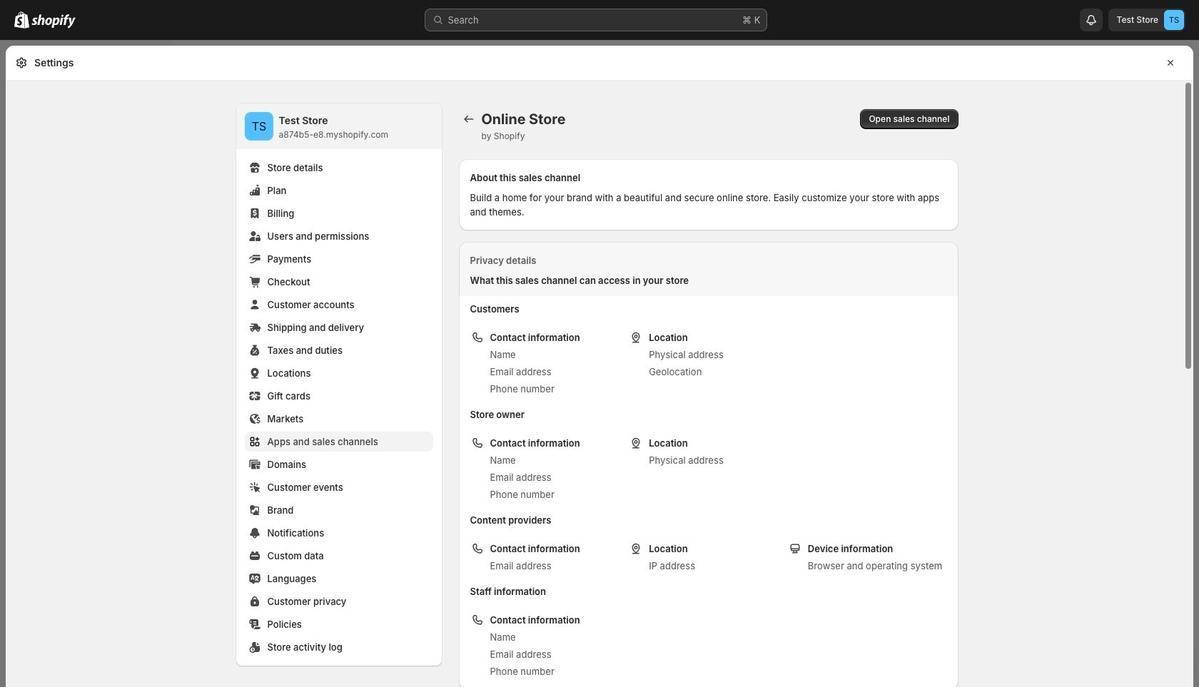 Task type: vqa. For each thing, say whether or not it's contained in the screenshot.
Fullscreen DIALOG
no



Task type: describe. For each thing, give the bounding box(es) containing it.
shopify image
[[31, 14, 76, 29]]

shop settings menu element
[[236, 104, 442, 666]]

0 vertical spatial test store image
[[1165, 10, 1185, 30]]

settings dialog
[[6, 46, 1194, 688]]



Task type: locate. For each thing, give the bounding box(es) containing it.
shopify image
[[14, 11, 29, 29]]

1 horizontal spatial test store image
[[1165, 10, 1185, 30]]

test store image inside shop settings menu element
[[245, 112, 273, 141]]

test store image
[[1165, 10, 1185, 30], [245, 112, 273, 141]]

0 horizontal spatial test store image
[[245, 112, 273, 141]]

1 vertical spatial test store image
[[245, 112, 273, 141]]



